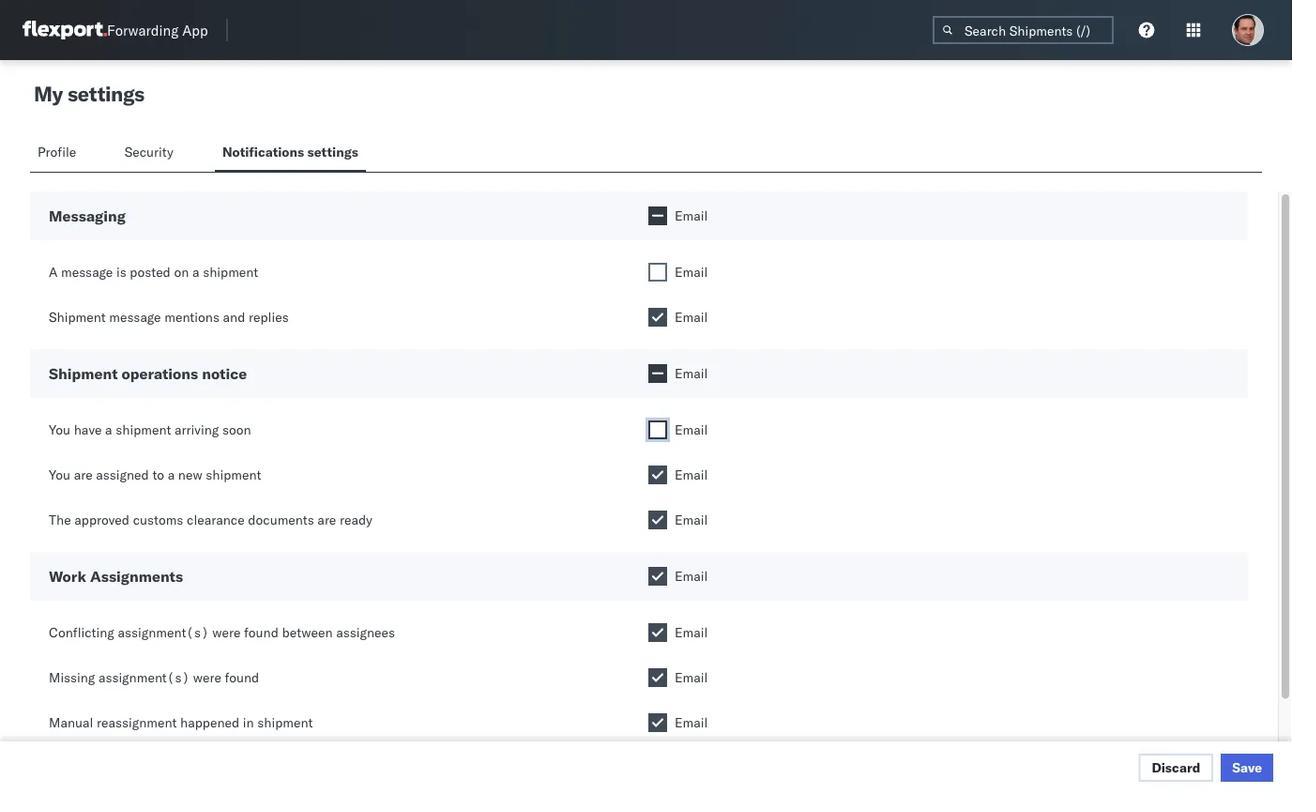 Task type: describe. For each thing, give the bounding box(es) containing it.
in
[[243, 714, 254, 731]]

found for missing assignment(s) were found
[[225, 669, 259, 686]]

customs
[[133, 512, 183, 528]]

you for you have a shipment arriving soon
[[49, 421, 70, 438]]

you are assigned to a new shipment
[[49, 467, 261, 483]]

forwarding app
[[107, 21, 208, 39]]

replies
[[249, 309, 289, 325]]

notifications settings button
[[215, 135, 366, 172]]

a
[[49, 264, 58, 280]]

were for missing
[[193, 669, 221, 686]]

arriving
[[175, 421, 219, 438]]

0 vertical spatial are
[[74, 467, 93, 483]]

Search Shipments (/) text field
[[933, 16, 1114, 44]]

flexport. image
[[23, 21, 107, 39]]

conflicting
[[49, 624, 114, 641]]

the approved customs clearance documents are ready
[[49, 512, 373, 528]]

my settings
[[34, 81, 144, 107]]

assignment(s) for missing
[[99, 669, 190, 686]]

work assignments
[[49, 567, 183, 586]]

missing
[[49, 669, 95, 686]]

shipment right in
[[258, 714, 313, 731]]

assigned
[[96, 467, 149, 483]]

email for shipment operations notice
[[675, 365, 708, 382]]

you have a shipment arriving soon
[[49, 421, 251, 438]]

clearance
[[187, 512, 245, 528]]

soon
[[222, 421, 251, 438]]

settings for notifications settings
[[307, 144, 358, 160]]

found for conflicting assignment(s) were found between assignees
[[244, 624, 279, 641]]

to
[[152, 467, 164, 483]]

0 horizontal spatial a
[[105, 421, 112, 438]]

documents
[[248, 512, 314, 528]]

profile
[[38, 144, 76, 160]]

were for conflicting
[[212, 624, 241, 641]]

email for a message is posted on a shipment
[[675, 264, 708, 280]]

approved
[[74, 512, 130, 528]]

the
[[49, 512, 71, 528]]

discard
[[1152, 759, 1201, 776]]

email for work assignments
[[675, 568, 708, 584]]

message for shipment
[[109, 309, 161, 325]]

discard button
[[1139, 754, 1214, 782]]

a message is posted on a shipment
[[49, 264, 258, 280]]

manual
[[49, 714, 93, 731]]

messaging
[[49, 207, 126, 225]]

profile button
[[30, 135, 87, 172]]

new
[[178, 467, 202, 483]]

assignment(s) for conflicting
[[118, 624, 209, 641]]

shipment right new
[[206, 467, 261, 483]]

save button
[[1222, 754, 1274, 782]]



Task type: vqa. For each thing, say whether or not it's contained in the screenshot.
7th the Email from the top
yes



Task type: locate. For each thing, give the bounding box(es) containing it.
shipment operations notice
[[49, 364, 247, 383]]

forwarding
[[107, 21, 179, 39]]

shipment
[[49, 309, 106, 325], [49, 364, 118, 383]]

are left assigned
[[74, 467, 93, 483]]

4 email from the top
[[675, 365, 708, 382]]

assignees
[[336, 624, 395, 641]]

reassignment
[[97, 714, 177, 731]]

2 horizontal spatial a
[[192, 264, 200, 280]]

1 horizontal spatial a
[[168, 467, 175, 483]]

a
[[192, 264, 200, 280], [105, 421, 112, 438], [168, 467, 175, 483]]

forwarding app link
[[23, 21, 208, 39]]

a right have
[[105, 421, 112, 438]]

1 vertical spatial are
[[318, 512, 336, 528]]

1 horizontal spatial settings
[[307, 144, 358, 160]]

security
[[125, 144, 174, 160]]

2 you from the top
[[49, 467, 70, 483]]

manual reassignment happened in shipment
[[49, 714, 313, 731]]

0 vertical spatial assignment(s)
[[118, 624, 209, 641]]

settings for my settings
[[68, 81, 144, 107]]

were
[[212, 624, 241, 641], [193, 669, 221, 686]]

were left the between
[[212, 624, 241, 641]]

my
[[34, 81, 63, 107]]

on
[[174, 264, 189, 280]]

0 horizontal spatial are
[[74, 467, 93, 483]]

were up 'happened'
[[193, 669, 221, 686]]

6 email from the top
[[675, 467, 708, 483]]

0 vertical spatial message
[[61, 264, 113, 280]]

save
[[1233, 759, 1263, 776]]

ready
[[340, 512, 373, 528]]

are
[[74, 467, 93, 483], [318, 512, 336, 528]]

work
[[49, 567, 86, 586]]

a right on
[[192, 264, 200, 280]]

app
[[182, 21, 208, 39]]

8 email from the top
[[675, 568, 708, 584]]

assignment(s) up 'reassignment'
[[99, 669, 190, 686]]

1 email from the top
[[675, 207, 708, 224]]

conflicting assignment(s) were found between assignees
[[49, 624, 395, 641]]

1 vertical spatial shipment
[[49, 364, 118, 383]]

None checkbox
[[649, 207, 667, 225], [649, 263, 667, 282], [649, 308, 667, 327], [649, 364, 667, 383], [649, 421, 667, 439], [649, 466, 667, 484], [649, 511, 667, 529], [649, 623, 667, 642], [649, 713, 667, 732], [649, 207, 667, 225], [649, 263, 667, 282], [649, 308, 667, 327], [649, 364, 667, 383], [649, 421, 667, 439], [649, 466, 667, 484], [649, 511, 667, 529], [649, 623, 667, 642], [649, 713, 667, 732]]

1 vertical spatial settings
[[307, 144, 358, 160]]

1 vertical spatial message
[[109, 309, 161, 325]]

email for the approved customs clearance documents are ready
[[675, 512, 708, 528]]

1 you from the top
[[49, 421, 70, 438]]

assignment(s)
[[118, 624, 209, 641], [99, 669, 190, 686]]

you left have
[[49, 421, 70, 438]]

2 shipment from the top
[[49, 364, 118, 383]]

1 vertical spatial a
[[105, 421, 112, 438]]

message down the is
[[109, 309, 161, 325]]

email
[[675, 207, 708, 224], [675, 264, 708, 280], [675, 309, 708, 325], [675, 365, 708, 382], [675, 421, 708, 438], [675, 467, 708, 483], [675, 512, 708, 528], [675, 568, 708, 584], [675, 624, 708, 641], [675, 669, 708, 686], [675, 714, 708, 731]]

email for you are assigned to a new shipment
[[675, 467, 708, 483]]

between
[[282, 624, 333, 641]]

you
[[49, 421, 70, 438], [49, 467, 70, 483]]

notifications settings
[[222, 144, 358, 160]]

shipment message mentions and replies
[[49, 309, 289, 325]]

you for you are assigned to a new shipment
[[49, 467, 70, 483]]

1 shipment from the top
[[49, 309, 106, 325]]

message for a
[[61, 264, 113, 280]]

0 vertical spatial a
[[192, 264, 200, 280]]

5 email from the top
[[675, 421, 708, 438]]

missing assignment(s) were found
[[49, 669, 259, 686]]

0 vertical spatial were
[[212, 624, 241, 641]]

are left 'ready'
[[318, 512, 336, 528]]

operations
[[121, 364, 198, 383]]

1 vertical spatial found
[[225, 669, 259, 686]]

assignments
[[90, 567, 183, 586]]

shipment up have
[[49, 364, 118, 383]]

0 horizontal spatial settings
[[68, 81, 144, 107]]

shipment up and
[[203, 264, 258, 280]]

email for you have a shipment arriving soon
[[675, 421, 708, 438]]

settings right notifications
[[307, 144, 358, 160]]

notifications
[[222, 144, 304, 160]]

is
[[116, 264, 126, 280]]

1 vertical spatial were
[[193, 669, 221, 686]]

7 email from the top
[[675, 512, 708, 528]]

2 vertical spatial a
[[168, 467, 175, 483]]

email for messaging
[[675, 207, 708, 224]]

mentions
[[164, 309, 220, 325]]

0 vertical spatial settings
[[68, 81, 144, 107]]

9 email from the top
[[675, 624, 708, 641]]

0 vertical spatial you
[[49, 421, 70, 438]]

shipment for shipment message mentions and replies
[[49, 309, 106, 325]]

shipment up you are assigned to a new shipment at the left bottom
[[116, 421, 171, 438]]

settings inside button
[[307, 144, 358, 160]]

found left the between
[[244, 624, 279, 641]]

shipment for shipment operations notice
[[49, 364, 118, 383]]

message right the a
[[61, 264, 113, 280]]

email for shipment message mentions and replies
[[675, 309, 708, 325]]

1 horizontal spatial are
[[318, 512, 336, 528]]

you up the
[[49, 467, 70, 483]]

email for manual reassignment happened in shipment
[[675, 714, 708, 731]]

email for missing assignment(s) were found
[[675, 669, 708, 686]]

3 email from the top
[[675, 309, 708, 325]]

settings right my
[[68, 81, 144, 107]]

email for conflicting assignment(s) were found between assignees
[[675, 624, 708, 641]]

posted
[[130, 264, 171, 280]]

2 email from the top
[[675, 264, 708, 280]]

happened
[[180, 714, 240, 731]]

security button
[[117, 135, 185, 172]]

shipment down the a
[[49, 309, 106, 325]]

shipment
[[203, 264, 258, 280], [116, 421, 171, 438], [206, 467, 261, 483], [258, 714, 313, 731]]

1 vertical spatial you
[[49, 467, 70, 483]]

found
[[244, 624, 279, 641], [225, 669, 259, 686]]

0 vertical spatial shipment
[[49, 309, 106, 325]]

11 email from the top
[[675, 714, 708, 731]]

have
[[74, 421, 102, 438]]

None checkbox
[[649, 567, 667, 586], [649, 668, 667, 687], [649, 567, 667, 586], [649, 668, 667, 687]]

and
[[223, 309, 245, 325]]

notice
[[202, 364, 247, 383]]

settings
[[68, 81, 144, 107], [307, 144, 358, 160]]

a right 'to'
[[168, 467, 175, 483]]

assignment(s) up missing assignment(s) were found
[[118, 624, 209, 641]]

1 vertical spatial assignment(s)
[[99, 669, 190, 686]]

message
[[61, 264, 113, 280], [109, 309, 161, 325]]

found up in
[[225, 669, 259, 686]]

0 vertical spatial found
[[244, 624, 279, 641]]

10 email from the top
[[675, 669, 708, 686]]



